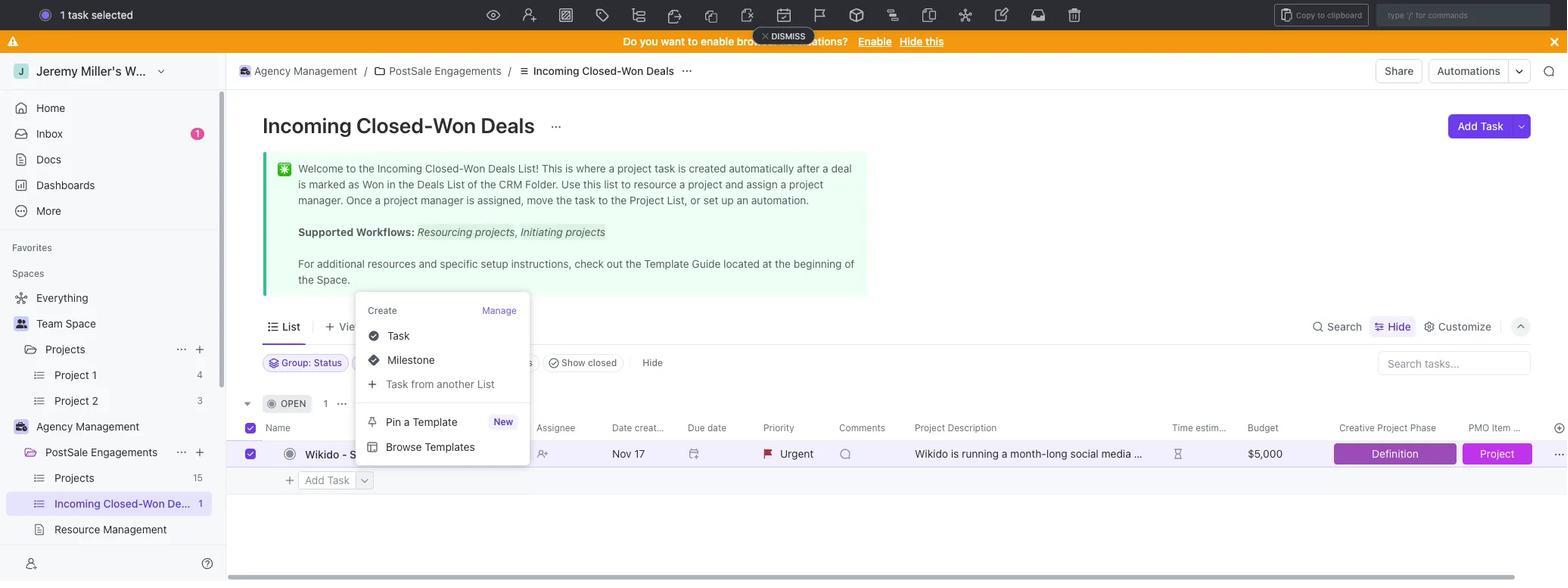 Task type: locate. For each thing, give the bounding box(es) containing it.
0 vertical spatial 1
[[60, 8, 65, 21]]

0 vertical spatial closed-
[[582, 64, 621, 77]]

1 vertical spatial business time image
[[16, 422, 27, 431]]

0 vertical spatial new
[[1459, 8, 1482, 21]]

1 horizontal spatial new
[[1459, 8, 1482, 21]]

browse templates button
[[362, 435, 524, 459]]

add for the top add task button
[[1458, 120, 1478, 132]]

tree inside sidebar navigation
[[6, 286, 212, 581]]

you
[[640, 35, 658, 48]]

spaces
[[12, 268, 44, 279]]

1 vertical spatial engagements
[[91, 446, 158, 459]]

search...
[[771, 8, 814, 21]]

browser
[[737, 35, 778, 48]]

enable
[[701, 35, 734, 48]]

new
[[1459, 8, 1482, 21], [494, 416, 513, 428]]

1 inside sidebar navigation
[[195, 128, 200, 139]]

closed-
[[582, 64, 621, 77], [356, 113, 433, 138]]

task left from
[[386, 378, 408, 390]]

add down automations button
[[1458, 120, 1478, 132]]

incoming closed-won deals
[[533, 64, 674, 77], [263, 113, 539, 138]]

1 horizontal spatial add
[[369, 398, 387, 409]]

$5,000
[[1248, 447, 1283, 460]]

list
[[282, 320, 300, 333], [477, 378, 495, 390]]

team
[[36, 317, 63, 330]]

add task button
[[1449, 114, 1513, 138], [351, 395, 415, 413], [298, 471, 356, 490]]

1 horizontal spatial management
[[294, 64, 357, 77]]

agency management inside tree
[[36, 420, 140, 433]]

wikido
[[305, 448, 339, 460]]

0 vertical spatial add
[[1458, 120, 1478, 132]]

2 / from the left
[[508, 64, 511, 77]]

deals
[[646, 64, 674, 77], [481, 113, 535, 138]]

add task button down wikido
[[298, 471, 356, 490]]

0 horizontal spatial deals
[[481, 113, 535, 138]]

2 vertical spatial add task
[[305, 473, 350, 486]]

0 vertical spatial agency management link
[[235, 62, 361, 80]]

add up the pin
[[369, 398, 387, 409]]

1 vertical spatial deals
[[481, 113, 535, 138]]

hide
[[900, 35, 923, 48], [1388, 320, 1411, 333], [643, 357, 663, 369]]

closed- inside incoming closed-won deals link
[[582, 64, 621, 77]]

Search tasks... text field
[[1379, 352, 1530, 375]]

share
[[1385, 64, 1414, 77]]

1 vertical spatial closed-
[[356, 113, 433, 138]]

0 horizontal spatial list
[[282, 320, 300, 333]]

1 vertical spatial list
[[477, 378, 495, 390]]

2 horizontal spatial hide
[[1388, 320, 1411, 333]]

1 vertical spatial postsale
[[45, 446, 88, 459]]

1 vertical spatial new
[[494, 416, 513, 428]]

engagements
[[435, 64, 501, 77], [91, 446, 158, 459]]

0 horizontal spatial incoming
[[263, 113, 352, 138]]

add task
[[1458, 120, 1504, 132], [369, 398, 409, 409], [305, 473, 350, 486]]

add task down wikido
[[305, 473, 350, 486]]

0 vertical spatial engagements
[[435, 64, 501, 77]]

1 horizontal spatial agency
[[254, 64, 291, 77]]

1 horizontal spatial incoming
[[533, 64, 579, 77]]

task inside dropdown button
[[386, 378, 408, 390]]

browse templates
[[386, 440, 475, 453]]

0 horizontal spatial postsale engagements
[[45, 446, 158, 459]]

0 vertical spatial management
[[294, 64, 357, 77]]

1 horizontal spatial postsale engagements
[[389, 64, 501, 77]]

0 horizontal spatial agency management link
[[36, 415, 209, 439]]

task up 'milestone' in the bottom of the page
[[387, 329, 410, 342]]

add down wikido
[[305, 473, 324, 486]]

projects link
[[45, 337, 169, 362]]

0 horizontal spatial won
[[433, 113, 476, 138]]

0 horizontal spatial business time image
[[16, 422, 27, 431]]

1 horizontal spatial postsale
[[389, 64, 432, 77]]

2 vertical spatial hide
[[643, 357, 663, 369]]

tree containing team space
[[6, 286, 212, 581]]

want
[[661, 35, 685, 48]]

space
[[66, 317, 96, 330]]

postsale
[[389, 64, 432, 77], [45, 446, 88, 459]]

0 vertical spatial agency management
[[254, 64, 357, 77]]

task
[[1481, 120, 1504, 132], [387, 329, 410, 342], [386, 378, 408, 390], [389, 398, 409, 409], [327, 473, 350, 486]]

new up the automations
[[1459, 8, 1482, 21]]

1 vertical spatial postsale engagements
[[45, 446, 158, 459]]

type '/' for commands field
[[1377, 4, 1551, 26]]

add task up the pin
[[369, 398, 409, 409]]

postsale inside sidebar navigation
[[45, 446, 88, 459]]

add task button up the pin
[[351, 395, 415, 413]]

0 vertical spatial deals
[[646, 64, 674, 77]]

agency
[[254, 64, 291, 77], [36, 420, 73, 433]]

0 vertical spatial agency
[[254, 64, 291, 77]]

task
[[68, 8, 89, 21]]

1 horizontal spatial closed-
[[582, 64, 621, 77]]

milestone button
[[362, 348, 524, 372]]

postsale engagements
[[389, 64, 501, 77], [45, 446, 158, 459]]

search button
[[1308, 316, 1367, 337]]

dashboards
[[36, 179, 95, 191]]

incoming
[[533, 64, 579, 77], [263, 113, 352, 138]]

add task for add task button to the bottom
[[305, 473, 350, 486]]

0 horizontal spatial postsale
[[45, 446, 88, 459]]

share button
[[1376, 59, 1423, 83]]

0 vertical spatial postsale
[[389, 64, 432, 77]]

1 horizontal spatial deals
[[646, 64, 674, 77]]

1 horizontal spatial engagements
[[435, 64, 501, 77]]

team space link
[[36, 312, 209, 336]]

0 horizontal spatial engagements
[[91, 446, 158, 459]]

0 horizontal spatial management
[[76, 420, 140, 433]]

add
[[1458, 120, 1478, 132], [369, 398, 387, 409], [305, 473, 324, 486]]

hide button
[[637, 354, 669, 372]]

docs link
[[6, 148, 212, 172]]

docs
[[36, 153, 61, 166]]

automations
[[1437, 64, 1501, 77]]

new button
[[1438, 3, 1491, 27]]

0 horizontal spatial closed-
[[356, 113, 433, 138]]

2 horizontal spatial add task
[[1458, 120, 1504, 132]]

task from another list
[[386, 378, 495, 390]]

1 vertical spatial agency
[[36, 420, 73, 433]]

templates
[[425, 440, 475, 453]]

0 vertical spatial add task
[[1458, 120, 1504, 132]]

engagements inside sidebar navigation
[[91, 446, 158, 459]]

1 vertical spatial 1
[[195, 128, 200, 139]]

customize
[[1438, 320, 1491, 333]]

do
[[623, 35, 637, 48]]

-
[[342, 448, 347, 460]]

0 horizontal spatial add task
[[305, 473, 350, 486]]

0 vertical spatial postsale engagements
[[389, 64, 501, 77]]

1 horizontal spatial add task
[[369, 398, 409, 409]]

0 vertical spatial business time image
[[240, 67, 250, 75]]

task down automations button
[[1481, 120, 1504, 132]]

dismiss
[[771, 31, 805, 41]]

1 vertical spatial agency management link
[[36, 415, 209, 439]]

business time image
[[240, 67, 250, 75], [16, 422, 27, 431]]

list inside list "link"
[[282, 320, 300, 333]]

add task down automations button
[[1458, 120, 1504, 132]]

0 horizontal spatial new
[[494, 416, 513, 428]]

favorites button
[[6, 239, 58, 257]]

2 vertical spatial add
[[305, 473, 324, 486]]

0 horizontal spatial 1
[[60, 8, 65, 21]]

agency inside sidebar navigation
[[36, 420, 73, 433]]

1 vertical spatial hide
[[1388, 320, 1411, 333]]

0 horizontal spatial add
[[305, 473, 324, 486]]

0 vertical spatial hide
[[900, 35, 923, 48]]

0 horizontal spatial hide
[[643, 357, 663, 369]]

tree
[[6, 286, 212, 581]]

0 vertical spatial list
[[282, 320, 300, 333]]

2 horizontal spatial 1
[[323, 398, 328, 409]]

postsale engagements link
[[370, 62, 505, 80], [45, 440, 169, 465]]

2 vertical spatial 1
[[323, 398, 328, 409]]

won
[[621, 64, 643, 77], [433, 113, 476, 138]]

1 horizontal spatial list
[[477, 378, 495, 390]]

agency management link
[[235, 62, 361, 80], [36, 415, 209, 439]]

1 vertical spatial agency management
[[36, 420, 140, 433]]

agency management
[[254, 64, 357, 77], [36, 420, 140, 433]]

$5,000 button
[[1239, 440, 1330, 468]]

1 horizontal spatial 1
[[195, 128, 200, 139]]

task down - at the left of the page
[[327, 473, 350, 486]]

wikido - social media campaign
[[305, 448, 466, 460]]

1 vertical spatial postsale engagements link
[[45, 440, 169, 465]]

2 horizontal spatial add
[[1458, 120, 1478, 132]]

0 vertical spatial postsale engagements link
[[370, 62, 505, 80]]

1
[[60, 8, 65, 21], [195, 128, 200, 139], [323, 398, 328, 409]]

1 horizontal spatial /
[[508, 64, 511, 77]]

management
[[294, 64, 357, 77], [76, 420, 140, 433]]

new up browse templates button
[[494, 416, 513, 428]]

0 vertical spatial won
[[621, 64, 643, 77]]

add task button down automations button
[[1449, 114, 1513, 138]]

0 horizontal spatial /
[[364, 64, 367, 77]]

1 horizontal spatial hide
[[900, 35, 923, 48]]

/
[[364, 64, 367, 77], [508, 64, 511, 77]]

1 vertical spatial management
[[76, 420, 140, 433]]

0 horizontal spatial agency
[[36, 420, 73, 433]]

do you want to enable browser notifications? enable hide this
[[623, 35, 944, 48]]

1 horizontal spatial business time image
[[240, 67, 250, 75]]

postsale engagements inside tree
[[45, 446, 158, 459]]

0 horizontal spatial agency management
[[36, 420, 140, 433]]

1 horizontal spatial agency management link
[[235, 62, 361, 80]]



Task type: describe. For each thing, give the bounding box(es) containing it.
enable
[[858, 35, 892, 48]]

this
[[925, 35, 944, 48]]

selected
[[91, 8, 133, 21]]

new inside button
[[1459, 8, 1482, 21]]

automations button
[[1430, 60, 1508, 82]]

dashboards link
[[6, 173, 212, 197]]

hide inside button
[[643, 357, 663, 369]]

projects
[[45, 343, 85, 356]]

2 vertical spatial add task button
[[298, 471, 356, 490]]

management inside tree
[[76, 420, 140, 433]]

0 horizontal spatial postsale engagements link
[[45, 440, 169, 465]]

1 horizontal spatial agency management
[[254, 64, 357, 77]]

list link
[[279, 316, 300, 337]]

another
[[437, 378, 474, 390]]

notifications?
[[780, 35, 848, 48]]

search
[[1327, 320, 1362, 333]]

pin
[[386, 415, 401, 428]]

1 horizontal spatial won
[[621, 64, 643, 77]]

media
[[383, 448, 413, 460]]

1 horizontal spatial postsale engagements link
[[370, 62, 505, 80]]

task from another list button
[[362, 372, 524, 397]]

user group image
[[16, 319, 27, 328]]

sidebar navigation
[[0, 53, 226, 581]]

hide inside dropdown button
[[1388, 320, 1411, 333]]

task button
[[362, 324, 524, 348]]

pin a template
[[386, 415, 457, 428]]

agency management link inside sidebar navigation
[[36, 415, 209, 439]]

manage button
[[481, 304, 518, 318]]

inbox
[[36, 127, 63, 140]]

team space
[[36, 317, 96, 330]]

home
[[36, 101, 65, 114]]

from
[[411, 378, 434, 390]]

customize button
[[1419, 316, 1496, 337]]

wikido - social media campaign link
[[301, 443, 524, 465]]

1 vertical spatial add
[[369, 398, 387, 409]]

1 / from the left
[[364, 64, 367, 77]]

business time image inside sidebar navigation
[[16, 422, 27, 431]]

list inside task from another list dropdown button
[[477, 378, 495, 390]]

hide button
[[1370, 316, 1416, 337]]

to
[[688, 35, 698, 48]]

campaign
[[416, 448, 466, 460]]

social
[[350, 448, 380, 460]]

0 vertical spatial add task button
[[1449, 114, 1513, 138]]

add for add task button to the bottom
[[305, 473, 324, 486]]

0 vertical spatial incoming
[[533, 64, 579, 77]]

template
[[413, 415, 457, 428]]

home link
[[6, 96, 212, 120]]

1 vertical spatial won
[[433, 113, 476, 138]]

add task for the top add task button
[[1458, 120, 1504, 132]]

⌘k
[[963, 8, 980, 21]]

favorites
[[12, 242, 52, 253]]

1 vertical spatial add task button
[[351, 395, 415, 413]]

0 vertical spatial incoming closed-won deals
[[533, 64, 674, 77]]

manage
[[482, 305, 517, 316]]

create
[[368, 305, 397, 316]]

1 vertical spatial incoming closed-won deals
[[263, 113, 539, 138]]

task up the pin
[[389, 398, 409, 409]]

open
[[281, 398, 306, 409]]

upgrade link
[[1360, 5, 1432, 26]]

task inside button
[[387, 329, 410, 342]]

1 task selected
[[60, 8, 133, 21]]

a
[[404, 415, 410, 428]]

incoming closed-won deals link
[[514, 62, 678, 80]]

1 vertical spatial add task
[[369, 398, 409, 409]]

milestone
[[387, 353, 435, 366]]

upgrade
[[1381, 8, 1425, 21]]

browse
[[386, 440, 422, 453]]

1 vertical spatial incoming
[[263, 113, 352, 138]]



Task type: vqa. For each thing, say whether or not it's contained in the screenshot.
Home Link
yes



